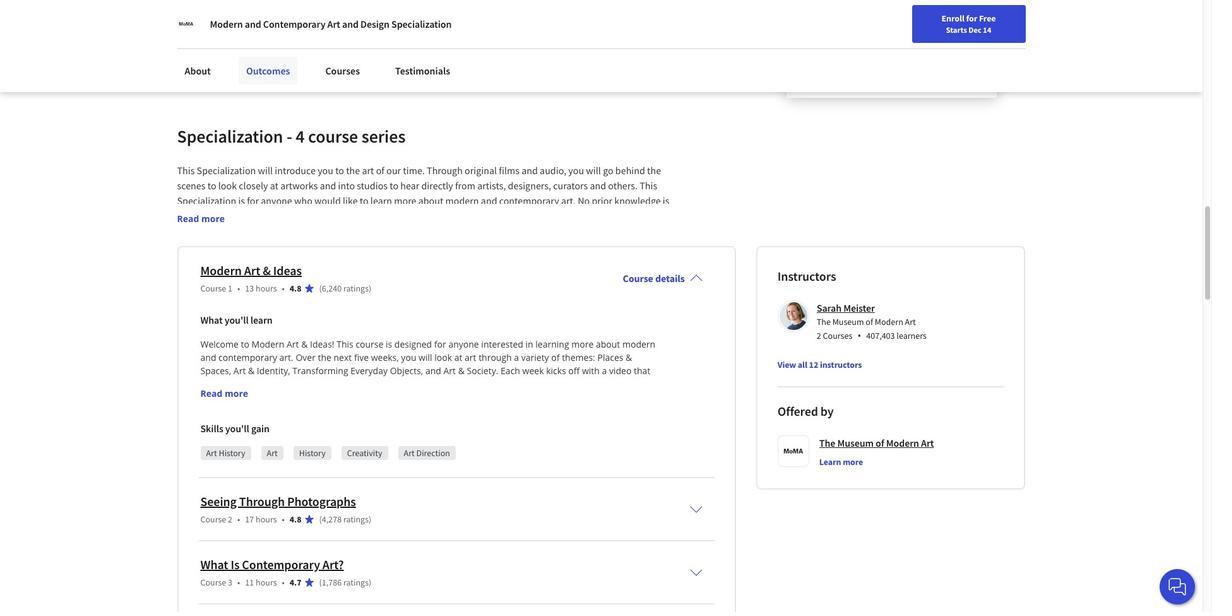 Task type: describe. For each thing, give the bounding box(es) containing it.
anyone inside "this specialization will introduce you to the art of our time. through original films and audio, you will go behind the scenes to look closely at artworks and into studios to hear directly from artists, designers, curators and others. this specialization is for anyone who would like to learn more about modern and contemporary art. no prior knowledge is required. enroll to receive invitations to virtual events, gain exclusive access to moma resources, and share ideas with an international learner community."
[[261, 195, 292, 207]]

learn
[[820, 457, 842, 468]]

and up art's on the bottom of the page
[[426, 365, 442, 377]]

modern art & ideas
[[201, 263, 302, 279]]

2 vertical spatial art
[[277, 378, 289, 390]]

additional
[[531, 392, 573, 404]]

0 horizontal spatial you
[[318, 164, 334, 177]]

at inside the welcome to modern art & ideas! this course is designed for anyone interested in learning more about modern and contemporary art. over the next five weeks, you will look at art through a variety of themes: places & spaces, art & identity, transforming everyday objects, and art & society. each week kicks off with a video that connects works of art from the museum of modern art's collection to the theme. you will hear audio interviews with artists, designers, and curators and learn more about selected works in the additional readings and resources.
[[455, 352, 463, 364]]

hear inside "this specialization will introduce you to the art of our time. through original films and audio, you will go behind the scenes to look closely at artworks and into studios to hear directly from artists, designers, curators and others. this specialization is for anyone who would like to learn more about modern and contemporary art. no prior knowledge is required. enroll to receive invitations to virtual events, gain exclusive access to moma resources, and share ideas with an international learner community."
[[401, 179, 420, 192]]

museum inside the welcome to modern art & ideas! this course is designed for anyone interested in learning more about modern and contemporary art. over the next five weeks, you will look at art through a variety of themes: places & spaces, art & identity, transforming everyday objects, and art & society. each week kicks off with a video that connects works of art from the museum of modern art's collection to the theme. you will hear audio interviews with artists, designers, and curators and learn more about selected works in the additional readings and resources.
[[331, 378, 368, 390]]

to down our
[[390, 179, 399, 192]]

our
[[387, 164, 401, 177]]

sarah meister the museum of modern art 2 courses • 407,403 learners
[[817, 302, 927, 343]]

read more for specialization
[[177, 213, 225, 225]]

what you'll learn
[[201, 314, 273, 327]]

and left design
[[342, 18, 359, 30]]

4,278
[[322, 514, 342, 526]]

art. inside "this specialization will introduce you to the art of our time. through original films and audio, you will go behind the scenes to look closely at artworks and into studios to hear directly from artists, designers, curators and others. this specialization is for anyone who would like to learn more about modern and contemporary art. no prior knowledge is required. enroll to receive invitations to virtual events, gain exclusive access to moma resources, and share ideas with an international learner community."
[[562, 195, 576, 207]]

chat with us image
[[1168, 577, 1188, 598]]

and up would
[[320, 179, 336, 192]]

and up spaces,
[[201, 352, 216, 364]]

to left the moma
[[496, 210, 505, 222]]

view all 12 instructors
[[778, 359, 863, 371]]

international
[[177, 225, 232, 237]]

objects,
[[390, 365, 423, 377]]

interviews
[[616, 378, 658, 390]]

1 vertical spatial a
[[602, 365, 607, 377]]

prior
[[592, 195, 613, 207]]

sarah meister link
[[817, 302, 876, 315]]

your
[[329, 47, 349, 59]]

enroll inside enroll for free starts dec 14
[[942, 13, 965, 24]]

0 horizontal spatial works
[[240, 378, 265, 390]]

1 vertical spatial about
[[596, 339, 621, 351]]

of inside 'sarah meister the museum of modern art 2 courses • 407,403 learners'
[[866, 316, 874, 328]]

view all 12 instructors button
[[778, 359, 863, 371]]

share it on social media and in your performance review
[[199, 47, 435, 59]]

hear inside the welcome to modern art & ideas! this course is designed for anyone interested in learning more about modern and contemporary art. over the next five weeks, you will look at art through a variety of themes: places & spaces, art & identity, transforming everyday objects, and art & society. each week kicks off with a video that connects works of art from the museum of modern art's collection to the theme. you will hear audio interviews with artists, designers, and curators and learn more about selected works in the additional readings and resources.
[[569, 378, 588, 390]]

details
[[656, 272, 685, 285]]

this specialization will introduce you to the art of our time. through original films and audio, you will go behind the scenes to look closely at artworks and into studios to hear directly from artists, designers, curators and others. this specialization is for anyone who would like to learn more about modern and contemporary art. no prior knowledge is required. enroll to receive invitations to virtual events, gain exclusive access to moma resources, and share ideas with an international learner community.
[[177, 164, 681, 237]]

modern inside the welcome to modern art & ideas! this course is designed for anyone interested in learning more about modern and contemporary art. over the next five weeks, you will look at art through a variety of themes: places & spaces, art & identity, transforming everyday objects, and art & society. each week kicks off with a video that connects works of art from the museum of modern art's collection to the theme. you will hear audio interviews with artists, designers, and curators and learn more about selected works in the additional readings and resources.
[[623, 339, 656, 351]]

0 vertical spatial a
[[514, 352, 519, 364]]

more inside button
[[843, 457, 864, 468]]

2 horizontal spatial is
[[663, 195, 670, 207]]

• left 17
[[238, 514, 240, 526]]

designers, inside "this specialization will introduce you to the art of our time. through original films and audio, you will go behind the scenes to look closely at artworks and into studios to hear directly from artists, designers, curators and others. this specialization is for anyone who would like to learn more about modern and contemporary art. no prior knowledge is required. enroll to receive invitations to virtual events, gain exclusive access to moma resources, and share ideas with an international learner community."
[[508, 179, 552, 192]]

and right films
[[522, 164, 538, 177]]

courses inside 'sarah meister the museum of modern art 2 courses • 407,403 learners'
[[824, 330, 853, 342]]

audio,
[[540, 164, 567, 177]]

to down would
[[334, 210, 343, 222]]

audio
[[591, 378, 614, 390]]

welcome
[[201, 339, 239, 351]]

read more button for specialization
[[177, 212, 225, 225]]

variety
[[522, 352, 549, 364]]

studios
[[357, 179, 388, 192]]

2 vertical spatial about
[[416, 392, 440, 404]]

1,786
[[322, 577, 342, 589]]

look inside the welcome to modern art & ideas! this course is designed for anyone interested in learning more about modern and contemporary art. over the next five weeks, you will look at art through a variety of themes: places & spaces, art & identity, transforming everyday objects, and art & society. each week kicks off with a video that connects works of art from the museum of modern art's collection to the theme. you will hear audio interviews with artists, designers, and curators and learn more about selected works in the additional readings and resources.
[[435, 352, 452, 364]]

outcomes link
[[239, 57, 298, 85]]

more down objects,
[[391, 392, 413, 404]]

• down ideas
[[282, 283, 285, 294]]

and down no
[[580, 210, 596, 222]]

2 vertical spatial museum
[[838, 437, 874, 450]]

invitations
[[288, 210, 332, 222]]

0 horizontal spatial in
[[319, 47, 327, 59]]

social
[[246, 47, 271, 59]]

1 vertical spatial in
[[526, 339, 534, 351]]

2 horizontal spatial this
[[640, 179, 658, 192]]

behind
[[616, 164, 646, 177]]

photographs
[[287, 494, 356, 510]]

welcome to modern art & ideas! this course is designed for anyone interested in learning more about modern and contemporary art. over the next five weeks, you will look at art through a variety of themes: places & spaces, art & identity, transforming everyday objects, and art & society. each week kicks off with a video that connects works of art from the museum of modern art's collection to the theme. you will hear audio interviews with artists, designers, and curators and learn more about selected works in the additional readings and resources.
[[201, 339, 661, 417]]

learn inside "this specialization will introduce you to the art of our time. through original films and audio, you will go behind the scenes to look closely at artworks and into studios to hear directly from artists, designers, curators and others. this specialization is for anyone who would like to learn more about modern and contemporary art. no prior knowledge is required. enroll to receive invitations to virtual events, gain exclusive access to moma resources, and share ideas with an international learner community."
[[371, 195, 392, 207]]

( for art?
[[319, 577, 322, 589]]

the inside the welcome to modern art & ideas! this course is designed for anyone interested in learning more about modern and contemporary art. over the next five weeks, you will look at art through a variety of themes: places & spaces, art & identity, transforming everyday objects, and art & society. each week kicks off with a video that connects works of art from the museum of modern art's collection to the theme. you will hear audio interviews with artists, designers, and curators and learn more about selected works in the additional readings and resources.
[[314, 378, 329, 390]]

instructors
[[821, 359, 863, 371]]

read more button for what
[[201, 387, 248, 400]]

you'll for gain
[[225, 423, 249, 435]]

modern inside 'sarah meister the museum of modern art 2 courses • 407,403 learners'
[[875, 316, 904, 328]]

sarah meister image
[[780, 303, 808, 330]]

media
[[273, 47, 299, 59]]

and up social
[[245, 18, 261, 30]]

instructors
[[778, 268, 837, 284]]

• right '3'
[[238, 577, 240, 589]]

and up prior
[[590, 179, 607, 192]]

1 vertical spatial learn
[[251, 314, 273, 327]]

course for modern art & ideas
[[201, 283, 226, 294]]

what for what is contemporary art?
[[201, 557, 228, 573]]

and right the media
[[301, 47, 317, 59]]

theme.
[[504, 378, 533, 390]]

english
[[961, 14, 992, 27]]

more up themes:
[[572, 339, 594, 351]]

the down theme.
[[515, 392, 529, 404]]

• left 4.7
[[282, 577, 285, 589]]

transforming
[[293, 365, 348, 377]]

artists, inside the welcome to modern art & ideas! this course is designed for anyone interested in learning more about modern and contemporary art. over the next five weeks, you will look at art through a variety of themes: places & spaces, art & identity, transforming everyday objects, and art & society. each week kicks off with a video that connects works of art from the museum of modern art's collection to the theme. you will hear audio interviews with artists, designers, and curators and learn more about selected works in the additional readings and resources.
[[221, 392, 248, 404]]

into
[[338, 179, 355, 192]]

• right "1"
[[238, 283, 240, 294]]

what for what you'll learn
[[201, 314, 223, 327]]

to up learner
[[245, 210, 253, 222]]

off
[[569, 365, 580, 377]]

course 3 • 11 hours •
[[201, 577, 285, 589]]

modern and contemporary art and design specialization
[[210, 18, 452, 30]]

( 1,786 ratings )
[[319, 577, 372, 589]]

will down kicks
[[554, 378, 567, 390]]

artists, inside "this specialization will introduce you to the art of our time. through original films and audio, you will go behind the scenes to look closely at artworks and into studios to hear directly from artists, designers, curators and others. this specialization is for anyone who would like to learn more about modern and contemporary art. no prior knowledge is required. enroll to receive invitations to virtual events, gain exclusive access to moma resources, and share ideas with an international learner community."
[[478, 179, 506, 192]]

the inside 'sarah meister the museum of modern art 2 courses • 407,403 learners'
[[817, 316, 831, 328]]

( 4,278 ratings )
[[319, 514, 372, 526]]

17
[[245, 514, 254, 526]]

curators inside "this specialization will introduce you to the art of our time. through original films and audio, you will go behind the scenes to look closely at artworks and into studios to hear directly from artists, designers, curators and others. this specialization is for anyone who would like to learn more about modern and contemporary art. no prior knowledge is required. enroll to receive invitations to virtual events, gain exclusive access to moma resources, and share ideas with an international learner community."
[[554, 179, 588, 192]]

learn more button
[[820, 456, 864, 469]]

kicks
[[547, 365, 567, 377]]

learning
[[536, 339, 570, 351]]

readings
[[575, 392, 611, 404]]

0 horizontal spatial 2
[[228, 514, 233, 526]]

& left ideas
[[263, 263, 271, 279]]

-
[[287, 125, 292, 148]]

directly
[[422, 179, 453, 192]]

design
[[361, 18, 390, 30]]

courses link
[[318, 57, 368, 85]]

offered
[[778, 404, 819, 419]]

direction
[[417, 448, 450, 459]]

1
[[228, 283, 233, 294]]

and down interviews
[[613, 392, 629, 404]]

) for modern art & ideas
[[369, 283, 372, 294]]

4
[[296, 125, 305, 148]]

4.7
[[290, 577, 302, 589]]

& up collection
[[458, 365, 465, 377]]

& left identity,
[[248, 365, 255, 377]]

enroll for free starts dec 14
[[942, 13, 997, 35]]

) for what is contemporary art?
[[369, 577, 372, 589]]

& up the over
[[301, 339, 308, 351]]

share
[[199, 47, 223, 59]]

the down ideas!
[[318, 352, 332, 364]]

will up closely
[[258, 164, 273, 177]]

course inside dropdown button
[[623, 272, 654, 285]]

will down the designed
[[419, 352, 433, 364]]

contemporary inside "this specialization will introduce you to the art of our time. through original films and audio, you will go behind the scenes to look closely at artworks and into studios to hear directly from artists, designers, curators and others. this specialization is for anyone who would like to learn more about modern and contemporary art. no prior knowledge is required. enroll to receive invitations to virtual events, gain exclusive access to moma resources, and share ideas with an international learner community."
[[500, 195, 560, 207]]

you inside the welcome to modern art & ideas! this course is designed for anyone interested in learning more about modern and contemporary art. over the next five weeks, you will look at art through a variety of themes: places & spaces, art & identity, transforming everyday objects, and art & society. each week kicks off with a video that connects works of art from the museum of modern art's collection to the theme. you will hear audio interviews with artists, designers, and curators and learn more about selected works in the additional readings and resources.
[[401, 352, 417, 364]]

read for what
[[201, 388, 223, 400]]

introduce
[[275, 164, 316, 177]]

0 vertical spatial course
[[308, 125, 358, 148]]

more inside "this specialization will introduce you to the art of our time. through original films and audio, you will go behind the scenes to look closely at artworks and into studios to hear directly from artists, designers, curators and others. this specialization is for anyone who would like to learn more about modern and contemporary art. no prior knowledge is required. enroll to receive invitations to virtual events, gain exclusive access to moma resources, and share ideas with an international learner community."
[[394, 195, 417, 207]]

society.
[[467, 365, 499, 377]]

like
[[343, 195, 358, 207]]

learn inside the welcome to modern art & ideas! this course is designed for anyone interested in learning more about modern and contemporary art. over the next five weeks, you will look at art through a variety of themes: places & spaces, art & identity, transforming everyday objects, and art & society. each week kicks off with a video that connects works of art from the museum of modern art's collection to the theme. you will hear audio interviews with artists, designers, and curators and learn more about selected works in the additional readings and resources.
[[368, 392, 389, 404]]

) for seeing through photographs
[[369, 514, 372, 526]]

events,
[[374, 210, 405, 222]]

seeing through photographs
[[201, 494, 356, 510]]

( for ideas
[[319, 283, 322, 294]]

with for what you'll learn
[[201, 392, 218, 404]]

to right scenes
[[208, 179, 216, 192]]

learners
[[897, 330, 927, 342]]

the down society. at bottom
[[488, 378, 502, 390]]

collection
[[436, 378, 475, 390]]

4.8 for photographs
[[290, 514, 302, 526]]

over
[[296, 352, 316, 364]]

by
[[821, 404, 834, 419]]

would
[[315, 195, 341, 207]]

art history
[[206, 448, 245, 459]]

0 vertical spatial this
[[177, 164, 195, 177]]

14
[[984, 25, 992, 35]]

performance
[[351, 47, 405, 59]]

designers, inside the welcome to modern art & ideas! this course is designed for anyone interested in learning more about modern and contemporary art. over the next five weeks, you will look at art through a variety of themes: places & spaces, art & identity, transforming everyday objects, and art & society. each week kicks off with a video that connects works of art from the museum of modern art's collection to the theme. you will hear audio interviews with artists, designers, and curators and learn more about selected works in the additional readings and resources.
[[250, 392, 293, 404]]

0 horizontal spatial is
[[238, 195, 245, 207]]

free
[[980, 13, 997, 24]]

will left go
[[586, 164, 601, 177]]

1 horizontal spatial in
[[506, 392, 513, 404]]

look inside "this specialization will introduce you to the art of our time. through original films and audio, you will go behind the scenes to look closely at artworks and into studios to hear directly from artists, designers, curators and others. this specialization is for anyone who would like to learn more about modern and contemporary art. no prior knowledge is required. enroll to receive invitations to virtual events, gain exclusive access to moma resources, and share ideas with an international learner community."
[[218, 179, 237, 192]]

skills you'll gain
[[201, 423, 270, 435]]



Task type: locate. For each thing, give the bounding box(es) containing it.
for inside the welcome to modern art & ideas! this course is designed for anyone interested in learning more about modern and contemporary art. over the next five weeks, you will look at art through a variety of themes: places & spaces, art & identity, transforming everyday objects, and art & society. each week kicks off with a video that connects works of art from the museum of modern art's collection to the theme. you will hear audio interviews with artists, designers, and curators and learn more about selected works in the additional readings and resources.
[[435, 339, 446, 351]]

0 horizontal spatial read
[[177, 213, 199, 225]]

more up resources.
[[225, 388, 248, 400]]

selected
[[442, 392, 476, 404]]

2 4.8 from the top
[[290, 514, 302, 526]]

what up welcome
[[201, 314, 223, 327]]

1 horizontal spatial for
[[435, 339, 446, 351]]

at inside "this specialization will introduce you to the art of our time. through original films and audio, you will go behind the scenes to look closely at artworks and into studios to hear directly from artists, designers, curators and others. this specialization is for anyone who would like to learn more about modern and contemporary art. no prior knowledge is required. enroll to receive invitations to virtual events, gain exclusive access to moma resources, and share ideas with an international learner community."
[[270, 179, 279, 192]]

& up 'video'
[[626, 352, 633, 364]]

you right "introduce"
[[318, 164, 334, 177]]

from inside the welcome to modern art & ideas! this course is designed for anyone interested in learning more about modern and contemporary art. over the next five weeks, you will look at art through a variety of themes: places & spaces, art & identity, transforming everyday objects, and art & society. each week kicks off with a video that connects works of art from the museum of modern art's collection to the theme. you will hear audio interviews with artists, designers, and curators and learn more about selected works in the additional readings and resources.
[[291, 378, 312, 390]]

exclusive
[[427, 210, 465, 222]]

the up learn
[[820, 437, 836, 450]]

specialization - 4 course series
[[177, 125, 406, 148]]

everyday
[[351, 365, 388, 377]]

connects
[[201, 378, 238, 390]]

hear
[[401, 179, 420, 192], [569, 378, 588, 390]]

art inside "this specialization will introduce you to the art of our time. through original films and audio, you will go behind the scenes to look closely at artworks and into studios to hear directly from artists, designers, curators and others. this specialization is for anyone who would like to learn more about modern and contemporary art. no prior knowledge is required. enroll to receive invitations to virtual events, gain exclusive access to moma resources, and share ideas with an international learner community."
[[362, 164, 374, 177]]

2 vertical spatial this
[[337, 339, 354, 351]]

with
[[648, 210, 667, 222], [582, 365, 600, 377], [201, 392, 218, 404]]

0 vertical spatial )
[[369, 283, 372, 294]]

ratings for seeing through photographs
[[344, 514, 369, 526]]

read up resources.
[[201, 388, 223, 400]]

this up knowledge
[[640, 179, 658, 192]]

0 vertical spatial works
[[240, 378, 265, 390]]

0 vertical spatial from
[[455, 179, 476, 192]]

review
[[407, 47, 435, 59]]

0 vertical spatial what
[[201, 314, 223, 327]]

1 ( from the top
[[319, 283, 322, 294]]

outcomes
[[246, 64, 290, 77]]

1 vertical spatial look
[[435, 352, 452, 364]]

seeing through photographs link
[[201, 494, 356, 510]]

1 vertical spatial art
[[465, 352, 477, 364]]

3 hours from the top
[[256, 577, 277, 589]]

course left details
[[623, 272, 654, 285]]

1 horizontal spatial read
[[201, 388, 223, 400]]

(
[[319, 283, 322, 294], [319, 514, 322, 526], [319, 577, 322, 589]]

( 6,240 ratings )
[[319, 283, 372, 294]]

• down seeing through photographs link
[[282, 514, 285, 526]]

contemporary for is
[[242, 557, 320, 573]]

curators down transforming
[[313, 392, 347, 404]]

you'll down resources.
[[225, 423, 249, 435]]

ratings for what is contemporary art?
[[344, 577, 369, 589]]

gain
[[407, 210, 425, 222], [251, 423, 270, 435]]

contemporary up 4.7
[[242, 557, 320, 573]]

0 vertical spatial contemporary
[[263, 18, 326, 30]]

2 up view all 12 instructors button at the right bottom of page
[[817, 330, 822, 342]]

each
[[501, 365, 521, 377]]

receive
[[255, 210, 286, 222]]

for up dec
[[967, 13, 978, 24]]

you
[[318, 164, 334, 177], [569, 164, 584, 177], [401, 352, 417, 364]]

through up directly
[[427, 164, 463, 177]]

places
[[598, 352, 624, 364]]

no
[[578, 195, 590, 207]]

art
[[362, 164, 374, 177], [465, 352, 477, 364], [277, 378, 289, 390]]

0 horizontal spatial from
[[291, 378, 312, 390]]

1 ratings from the top
[[344, 283, 369, 294]]

curators up no
[[554, 179, 588, 192]]

contemporary up the moma
[[500, 195, 560, 207]]

0 vertical spatial courses
[[326, 64, 360, 77]]

modern inside "this specialization will introduce you to the art of our time. through original films and audio, you will go behind the scenes to look closely at artworks and into studios to hear directly from artists, designers, curators and others. this specialization is for anyone who would like to learn more about modern and contemporary art. no prior knowledge is required. enroll to receive invitations to virtual events, gain exclusive access to moma resources, and share ideas with an international learner community."
[[446, 195, 479, 207]]

for down closely
[[247, 195, 259, 207]]

with right off
[[582, 365, 600, 377]]

0 horizontal spatial courses
[[326, 64, 360, 77]]

1 vertical spatial museum
[[331, 378, 368, 390]]

testimonials link
[[388, 57, 458, 85]]

2 horizontal spatial in
[[526, 339, 534, 351]]

1 vertical spatial works
[[479, 392, 503, 404]]

english button
[[938, 0, 1015, 41]]

required.
[[177, 210, 216, 222]]

0 vertical spatial museum
[[833, 316, 865, 328]]

modern
[[210, 18, 243, 30], [201, 263, 242, 279], [875, 316, 904, 328], [252, 339, 285, 351], [381, 378, 413, 390], [887, 437, 920, 450]]

to right welcome
[[241, 339, 249, 351]]

seeing
[[201, 494, 237, 510]]

to down society. at bottom
[[478, 378, 486, 390]]

1 hours from the top
[[256, 283, 277, 294]]

museum down "sarah meister" link
[[833, 316, 865, 328]]

contemporary up the media
[[263, 18, 326, 30]]

407,403
[[867, 330, 896, 342]]

this
[[177, 164, 195, 177], [640, 179, 658, 192], [337, 339, 354, 351]]

2 vertical spatial (
[[319, 577, 322, 589]]

course for what is contemporary art?
[[201, 577, 226, 589]]

2 horizontal spatial you
[[569, 164, 584, 177]]

0 vertical spatial curators
[[554, 179, 588, 192]]

art inside 'sarah meister the museum of modern art 2 courses • 407,403 learners'
[[906, 316, 917, 328]]

0 vertical spatial read
[[177, 213, 199, 225]]

12
[[810, 359, 819, 371]]

0 horizontal spatial with
[[201, 392, 218, 404]]

ratings right 6,240
[[344, 283, 369, 294]]

an
[[669, 210, 679, 222]]

about
[[419, 195, 444, 207], [596, 339, 621, 351], [416, 392, 440, 404]]

2 vertical spatial learn
[[368, 392, 389, 404]]

course down the seeing
[[201, 514, 226, 526]]

of inside "this specialization will introduce you to the art of our time. through original films and audio, you will go behind the scenes to look closely at artworks and into studios to hear directly from artists, designers, curators and others. this specialization is for anyone who would like to learn more about modern and contemporary art. no prior knowledge is required. enroll to receive invitations to virtual events, gain exclusive access to moma resources, and share ideas with an international learner community."
[[376, 164, 385, 177]]

to right like
[[360, 195, 369, 207]]

1 horizontal spatial is
[[386, 339, 392, 351]]

1 vertical spatial from
[[291, 378, 312, 390]]

0 vertical spatial hear
[[401, 179, 420, 192]]

13
[[245, 283, 254, 294]]

1 what from the top
[[201, 314, 223, 327]]

hours for contemporary
[[256, 577, 277, 589]]

0 vertical spatial hours
[[256, 283, 277, 294]]

3 ( from the top
[[319, 577, 322, 589]]

for right the designed
[[435, 339, 446, 351]]

courses
[[326, 64, 360, 77], [824, 330, 853, 342]]

2 ( from the top
[[319, 514, 322, 526]]

series
[[362, 125, 406, 148]]

enroll inside "this specialization will introduce you to the art of our time. through original films and audio, you will go behind the scenes to look closely at artworks and into studios to hear directly from artists, designers, curators and others. this specialization is for anyone who would like to learn more about modern and contemporary art. no prior knowledge is required. enroll to receive invitations to virtual events, gain exclusive access to moma resources, and share ideas with an international learner community."
[[218, 210, 243, 222]]

1 horizontal spatial 2
[[817, 330, 822, 342]]

closely
[[239, 179, 268, 192]]

read more button down scenes
[[177, 212, 225, 225]]

the up "into"
[[346, 164, 360, 177]]

you'll
[[225, 314, 249, 327], [225, 423, 249, 435]]

3 ratings from the top
[[344, 577, 369, 589]]

1 horizontal spatial from
[[455, 179, 476, 192]]

who
[[294, 195, 313, 207]]

1 horizontal spatial with
[[582, 365, 600, 377]]

about down directly
[[419, 195, 444, 207]]

artworks
[[281, 179, 318, 192]]

ratings for modern art & ideas
[[344, 283, 369, 294]]

1 horizontal spatial you
[[401, 352, 417, 364]]

five
[[354, 352, 369, 364]]

contemporary for and
[[263, 18, 326, 30]]

hours
[[256, 283, 277, 294], [256, 514, 277, 526], [256, 577, 277, 589]]

1 horizontal spatial designers,
[[508, 179, 552, 192]]

2 ratings from the top
[[344, 514, 369, 526]]

course left "1"
[[201, 283, 226, 294]]

enroll
[[942, 13, 965, 24], [218, 210, 243, 222]]

art down identity,
[[277, 378, 289, 390]]

learn down everyday
[[368, 392, 389, 404]]

0 horizontal spatial modern
[[446, 195, 479, 207]]

read more down scenes
[[177, 213, 225, 225]]

2 horizontal spatial art
[[465, 352, 477, 364]]

0 horizontal spatial a
[[514, 352, 519, 364]]

at right closely
[[270, 179, 279, 192]]

learn down the 13
[[251, 314, 273, 327]]

4.8
[[290, 283, 302, 294], [290, 514, 302, 526]]

0 vertical spatial for
[[967, 13, 978, 24]]

read for specialization
[[177, 213, 199, 225]]

shopping cart: 1 item image
[[908, 9, 932, 30]]

to
[[336, 164, 344, 177], [208, 179, 216, 192], [390, 179, 399, 192], [360, 195, 369, 207], [245, 210, 253, 222], [334, 210, 343, 222], [496, 210, 505, 222], [241, 339, 249, 351], [478, 378, 486, 390]]

anyone
[[261, 195, 292, 207], [449, 339, 479, 351]]

0 vertical spatial at
[[270, 179, 279, 192]]

history down skills you'll gain
[[219, 448, 245, 459]]

1 vertical spatial curators
[[313, 392, 347, 404]]

anyone up receive
[[261, 195, 292, 207]]

identity,
[[257, 365, 290, 377]]

contemporary up identity,
[[219, 352, 277, 364]]

you right audio,
[[569, 164, 584, 177]]

1 vertical spatial for
[[247, 195, 259, 207]]

0 horizontal spatial artists,
[[221, 392, 248, 404]]

hours for &
[[256, 283, 277, 294]]

0 vertical spatial about
[[419, 195, 444, 207]]

the museum of modern art image
[[177, 15, 195, 33]]

0 horizontal spatial contemporary
[[219, 352, 277, 364]]

None search field
[[180, 8, 483, 33]]

learn more
[[820, 457, 864, 468]]

hours for photographs
[[256, 514, 277, 526]]

a up each
[[514, 352, 519, 364]]

you'll for learn
[[225, 314, 249, 327]]

through
[[427, 164, 463, 177], [239, 494, 285, 510]]

with for specialization - 4 course series
[[648, 210, 667, 222]]

creativity
[[347, 448, 383, 459]]

modern up exclusive
[[446, 195, 479, 207]]

course for seeing through photographs
[[201, 514, 226, 526]]

1 vertical spatial artists,
[[221, 392, 248, 404]]

and down transforming
[[295, 392, 311, 404]]

( right 4.7
[[319, 577, 322, 589]]

works down identity,
[[240, 378, 265, 390]]

1 vertical spatial ratings
[[344, 514, 369, 526]]

1 horizontal spatial contemporary
[[500, 195, 560, 207]]

about inside "this specialization will introduce you to the art of our time. through original films and audio, you will go behind the scenes to look closely at artworks and into studios to hear directly from artists, designers, curators and others. this specialization is for anyone who would like to learn more about modern and contemporary art. no prior knowledge is required. enroll to receive invitations to virtual events, gain exclusive access to moma resources, and share ideas with an international learner community."
[[419, 195, 444, 207]]

1 horizontal spatial history
[[299, 448, 326, 459]]

access
[[467, 210, 494, 222]]

view
[[778, 359, 797, 371]]

3 ) from the top
[[369, 577, 372, 589]]

more right learn
[[843, 457, 864, 468]]

1 horizontal spatial works
[[479, 392, 503, 404]]

the right behind
[[648, 164, 662, 177]]

0 vertical spatial artists,
[[478, 179, 506, 192]]

moma
[[507, 210, 533, 222]]

1 history from the left
[[219, 448, 245, 459]]

anyone inside the welcome to modern art & ideas! this course is designed for anyone interested in learning more about modern and contemporary art. over the next five weeks, you will look at art through a variety of themes: places & spaces, art & identity, transforming everyday objects, and art & society. each week kicks off with a video that connects works of art from the museum of modern art's collection to the theme. you will hear audio interviews with artists, designers, and curators and learn more about selected works in the additional readings and resources.
[[449, 339, 479, 351]]

0 vertical spatial read more button
[[177, 212, 225, 225]]

0 vertical spatial you'll
[[225, 314, 249, 327]]

in left your
[[319, 47, 327, 59]]

sarah
[[817, 302, 842, 315]]

learner
[[234, 225, 264, 237]]

read more
[[177, 213, 225, 225], [201, 388, 248, 400]]

anyone up society. at bottom
[[449, 339, 479, 351]]

1 vertical spatial gain
[[251, 423, 270, 435]]

and up access
[[481, 195, 498, 207]]

&
[[263, 263, 271, 279], [301, 339, 308, 351], [626, 352, 633, 364], [248, 365, 255, 377], [458, 365, 465, 377]]

hours right 11
[[256, 577, 277, 589]]

0 horizontal spatial this
[[177, 164, 195, 177]]

course inside the welcome to modern art & ideas! this course is designed for anyone interested in learning more about modern and contemporary art. over the next five weeks, you will look at art through a variety of themes: places & spaces, art & identity, transforming everyday objects, and art & society. each week kicks off with a video that connects works of art from the museum of modern art's collection to the theme. you will hear audio interviews with artists, designers, and curators and learn more about selected works in the additional readings and resources.
[[356, 339, 384, 351]]

1 horizontal spatial at
[[455, 352, 463, 364]]

the down sarah
[[817, 316, 831, 328]]

course details button
[[613, 255, 713, 303]]

1 vertical spatial contemporary
[[242, 557, 320, 573]]

from down transforming
[[291, 378, 312, 390]]

others.
[[609, 179, 638, 192]]

0 vertical spatial read more
[[177, 213, 225, 225]]

2 vertical spatial ratings
[[344, 577, 369, 589]]

for inside enroll for free starts dec 14
[[967, 13, 978, 24]]

ratings right 1,786
[[344, 577, 369, 589]]

more
[[394, 195, 417, 207], [202, 213, 225, 225], [572, 339, 594, 351], [225, 388, 248, 400], [391, 392, 413, 404], [843, 457, 864, 468]]

museum down everyday
[[331, 378, 368, 390]]

read down scenes
[[177, 213, 199, 225]]

interested
[[482, 339, 524, 351]]

2 hours from the top
[[256, 514, 277, 526]]

what is contemporary art? link
[[201, 557, 344, 573]]

works
[[240, 378, 265, 390], [479, 392, 503, 404]]

about up the 'places'
[[596, 339, 621, 351]]

look up collection
[[435, 352, 452, 364]]

2 vertical spatial hours
[[256, 577, 277, 589]]

with inside "this specialization will introduce you to the art of our time. through original films and audio, you will go behind the scenes to look closely at artworks and into studios to hear directly from artists, designers, curators and others. this specialization is for anyone who would like to learn more about modern and contemporary art. no prior knowledge is required. enroll to receive invitations to virtual events, gain exclusive access to moma resources, and share ideas with an international learner community."
[[648, 210, 667, 222]]

and down everyday
[[350, 392, 365, 404]]

gain inside "this specialization will introduce you to the art of our time. through original films and audio, you will go behind the scenes to look closely at artworks and into studios to hear directly from artists, designers, curators and others. this specialization is for anyone who would like to learn more about modern and contemporary art. no prior knowledge is required. enroll to receive invitations to virtual events, gain exclusive access to moma resources, and share ideas with an international learner community."
[[407, 210, 425, 222]]

at up collection
[[455, 352, 463, 364]]

1 vertical spatial read more
[[201, 388, 248, 400]]

read more for what
[[201, 388, 248, 400]]

2 vertical spatial the
[[820, 437, 836, 450]]

the inside the museum of modern art link
[[820, 437, 836, 450]]

1 vertical spatial (
[[319, 514, 322, 526]]

course details
[[623, 272, 685, 285]]

dec
[[969, 25, 982, 35]]

designers, down identity,
[[250, 392, 293, 404]]

6,240
[[322, 283, 342, 294]]

learn up events, on the left top
[[371, 195, 392, 207]]

1 vertical spatial through
[[239, 494, 285, 510]]

contemporary inside the welcome to modern art & ideas! this course is designed for anyone interested in learning more about modern and contemporary art. over the next five weeks, you will look at art through a variety of themes: places & spaces, art & identity, transforming everyday objects, and art & society. each week kicks off with a video that connects works of art from the museum of modern art's collection to the theme. you will hear audio interviews with artists, designers, and curators and learn more about selected works in the additional readings and resources.
[[219, 352, 277, 364]]

hear down time.
[[401, 179, 420, 192]]

for
[[967, 13, 978, 24], [247, 195, 259, 207], [435, 339, 446, 351]]

meister
[[844, 302, 876, 315]]

through inside "this specialization will introduce you to the art of our time. through original films and audio, you will go behind the scenes to look closely at artworks and into studios to hear directly from artists, designers, curators and others. this specialization is for anyone who would like to learn more about modern and contemporary art. no prior knowledge is required. enroll to receive invitations to virtual events, gain exclusive access to moma resources, and share ideas with an international learner community."
[[427, 164, 463, 177]]

) right 1,786
[[369, 577, 372, 589]]

2 horizontal spatial with
[[648, 210, 667, 222]]

original
[[465, 164, 497, 177]]

2 what from the top
[[201, 557, 228, 573]]

curators inside the welcome to modern art & ideas! this course is designed for anyone interested in learning more about modern and contemporary art. over the next five weeks, you will look at art through a variety of themes: places & spaces, art & identity, transforming everyday objects, and art & society. each week kicks off with a video that connects works of art from the museum of modern art's collection to the theme. you will hear audio interviews with artists, designers, and curators and learn more about selected works in the additional readings and resources.
[[313, 392, 347, 404]]

11
[[245, 577, 254, 589]]

4.8 for &
[[290, 283, 302, 294]]

1 horizontal spatial a
[[602, 365, 607, 377]]

0 vertical spatial through
[[427, 164, 463, 177]]

0 horizontal spatial gain
[[251, 423, 270, 435]]

• left 407,403
[[858, 329, 862, 343]]

1 horizontal spatial gain
[[407, 210, 425, 222]]

video
[[610, 365, 632, 377]]

art. up identity,
[[280, 352, 294, 364]]

for inside "this specialization will introduce you to the art of our time. through original films and audio, you will go behind the scenes to look closely at artworks and into studios to hear directly from artists, designers, curators and others. this specialization is for anyone who would like to learn more about modern and contemporary art. no prior knowledge is required. enroll to receive invitations to virtual events, gain exclusive access to moma resources, and share ideas with an international learner community."
[[247, 195, 259, 207]]

enroll up starts
[[942, 13, 965, 24]]

is down closely
[[238, 195, 245, 207]]

a up audio
[[602, 365, 607, 377]]

1 vertical spatial with
[[582, 365, 600, 377]]

2 history from the left
[[299, 448, 326, 459]]

hear down off
[[569, 378, 588, 390]]

0 vertical spatial contemporary
[[500, 195, 560, 207]]

through up 17
[[239, 494, 285, 510]]

this inside the welcome to modern art & ideas! this course is designed for anyone interested in learning more about modern and contemporary art. over the next five weeks, you will look at art through a variety of themes: places & spaces, art & identity, transforming everyday objects, and art & society. each week kicks off with a video that connects works of art from the museum of modern art's collection to the theme. you will hear audio interviews with artists, designers, and curators and learn more about selected works in the additional readings and resources.
[[337, 339, 354, 351]]

1 horizontal spatial curators
[[554, 179, 588, 192]]

0 horizontal spatial art.
[[280, 352, 294, 364]]

2 inside 'sarah meister the museum of modern art 2 courses • 407,403 learners'
[[817, 330, 822, 342]]

1 horizontal spatial modern
[[623, 339, 656, 351]]

gain right events, on the left top
[[407, 210, 425, 222]]

)
[[369, 283, 372, 294], [369, 514, 372, 526], [369, 577, 372, 589]]

museum inside 'sarah meister the museum of modern art 2 courses • 407,403 learners'
[[833, 316, 865, 328]]

0 horizontal spatial hear
[[401, 179, 420, 192]]

course 1 • 13 hours •
[[201, 283, 285, 294]]

art's
[[416, 378, 434, 390]]

0 vertical spatial (
[[319, 283, 322, 294]]

to up "into"
[[336, 164, 344, 177]]

0 vertical spatial look
[[218, 179, 237, 192]]

art. inside the welcome to modern art & ideas! this course is designed for anyone interested in learning more about modern and contemporary art. over the next five weeks, you will look at art through a variety of themes: places & spaces, art & identity, transforming everyday objects, and art & society. each week kicks off with a video that connects works of art from the museum of modern art's collection to the theme. you will hear audio interviews with artists, designers, and curators and learn more about selected works in the additional readings and resources.
[[280, 352, 294, 364]]

about down art's on the bottom of the page
[[416, 392, 440, 404]]

coursera career certificate image
[[787, 0, 998, 98]]

1 vertical spatial )
[[369, 514, 372, 526]]

about link
[[177, 57, 219, 85]]

1 vertical spatial this
[[640, 179, 658, 192]]

0 vertical spatial 2
[[817, 330, 822, 342]]

read more button up resources.
[[201, 387, 248, 400]]

with left the an
[[648, 210, 667, 222]]

art.
[[562, 195, 576, 207], [280, 352, 294, 364]]

history up photographs
[[299, 448, 326, 459]]

in up the variety
[[526, 339, 534, 351]]

resources.
[[201, 405, 244, 417]]

1 vertical spatial modern
[[623, 339, 656, 351]]

ideas!
[[310, 339, 335, 351]]

is inside the welcome to modern art & ideas! this course is designed for anyone interested in learning more about modern and contemporary art. over the next five weeks, you will look at art through a variety of themes: places & spaces, art & identity, transforming everyday objects, and art & society. each week kicks off with a video that connects works of art from the museum of modern art's collection to the theme. you will hear audio interviews with artists, designers, and curators and learn more about selected works in the additional readings and resources.
[[386, 339, 392, 351]]

2
[[817, 330, 822, 342], [228, 514, 233, 526]]

1 vertical spatial at
[[455, 352, 463, 364]]

go
[[603, 164, 614, 177]]

0 vertical spatial art.
[[562, 195, 576, 207]]

you'll up welcome
[[225, 314, 249, 327]]

• inside 'sarah meister the museum of modern art 2 courses • 407,403 learners'
[[858, 329, 862, 343]]

0 vertical spatial designers,
[[508, 179, 552, 192]]

that
[[634, 365, 651, 377]]

course left '3'
[[201, 577, 226, 589]]

2 ) from the top
[[369, 514, 372, 526]]

themes:
[[562, 352, 596, 364]]

0 vertical spatial anyone
[[261, 195, 292, 207]]

1 vertical spatial read more button
[[201, 387, 248, 400]]

0 vertical spatial with
[[648, 210, 667, 222]]

from inside "this specialization will introduce you to the art of our time. through original films and audio, you will go behind the scenes to look closely at artworks and into studios to hear directly from artists, designers, curators and others. this specialization is for anyone who would like to learn more about modern and contemporary art. no prior knowledge is required. enroll to receive invitations to virtual events, gain exclusive access to moma resources, and share ideas with an international learner community."
[[455, 179, 476, 192]]

from
[[455, 179, 476, 192], [291, 378, 312, 390]]

1 ) from the top
[[369, 283, 372, 294]]

0 horizontal spatial art
[[277, 378, 289, 390]]

of
[[376, 164, 385, 177], [866, 316, 874, 328], [552, 352, 560, 364], [267, 378, 275, 390], [370, 378, 378, 390], [876, 437, 885, 450]]

0 horizontal spatial through
[[239, 494, 285, 510]]

1 4.8 from the top
[[290, 283, 302, 294]]

1 horizontal spatial hear
[[569, 378, 588, 390]]

1 vertical spatial hours
[[256, 514, 277, 526]]

ratings right 4,278
[[344, 514, 369, 526]]

spaces,
[[201, 365, 231, 377]]

hours right the 13
[[256, 283, 277, 294]]

1 horizontal spatial courses
[[824, 330, 853, 342]]

modern
[[446, 195, 479, 207], [623, 339, 656, 351]]

more left learner
[[202, 213, 225, 225]]

in down theme.
[[506, 392, 513, 404]]



Task type: vqa. For each thing, say whether or not it's contained in the screenshot.
Coursera Plus image
no



